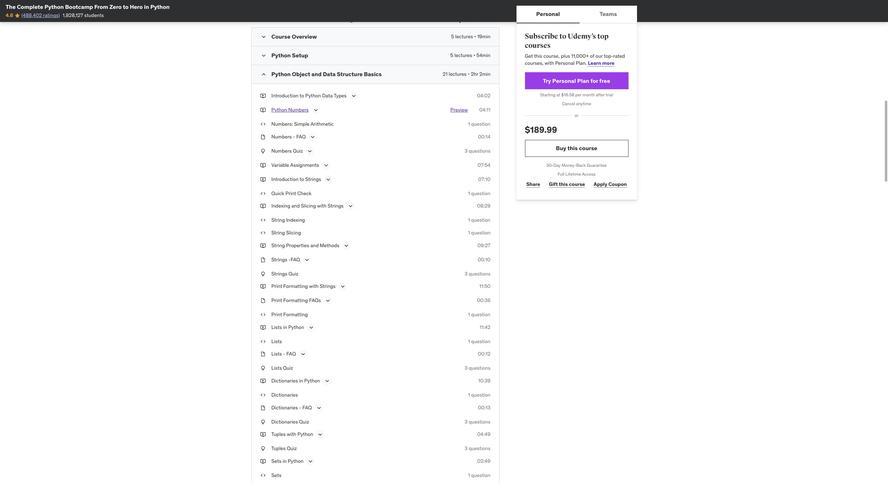 Task type: describe. For each thing, give the bounding box(es) containing it.
0 vertical spatial indexing
[[271, 203, 290, 209]]

anytime
[[576, 101, 591, 106]]

1 for numbers: simple arithmetic
[[468, 121, 470, 127]]

month
[[583, 92, 595, 98]]

show lecture description image for dictionaries in python
[[324, 378, 331, 385]]

lists in python
[[271, 324, 304, 331]]

11 xsmall image from the top
[[260, 378, 266, 385]]

• for course overview
[[474, 33, 476, 40]]

try
[[543, 77, 551, 84]]

1 xsmall image from the top
[[260, 93, 266, 100]]

lectures for course overview
[[455, 33, 473, 40]]

to for subscribe to udemy's top courses
[[559, 32, 566, 41]]

12 xsmall image from the top
[[260, 392, 266, 399]]

1 question for sets
[[468, 472, 490, 479]]

questions for tuples quiz
[[469, 446, 490, 452]]

30-
[[546, 163, 553, 168]]

show lecture description image for numbers quiz
[[306, 148, 313, 155]]

top
[[597, 32, 609, 41]]

share button
[[525, 177, 542, 192]]

expand
[[454, 17, 471, 23]]

print right the quick
[[285, 190, 296, 197]]

at
[[557, 92, 560, 98]]

course
[[271, 33, 290, 40]]

per
[[575, 92, 581, 98]]

show lecture description image for indexing and slicing with strings
[[347, 203, 354, 210]]

09:27
[[477, 242, 490, 249]]

tuples for tuples with python
[[271, 431, 286, 438]]

00:14
[[478, 134, 490, 140]]

23
[[251, 17, 257, 23]]

print for print formatting
[[271, 312, 282, 318]]

22h 13m
[[312, 17, 331, 23]]

04:11
[[479, 107, 490, 113]]

questions for strings quiz
[[469, 271, 490, 277]]

access
[[582, 171, 596, 177]]

lectures for python object and data structure basics
[[449, 71, 467, 77]]

1 question for string slicing
[[468, 230, 490, 236]]

python up dictionaries - faq
[[304, 378, 320, 384]]

subscribe
[[525, 32, 558, 41]]

show lecture description image for print formatting with strings
[[339, 283, 346, 290]]

variable
[[271, 162, 289, 168]]

1 vertical spatial slicing
[[286, 230, 301, 236]]

3 for lists quiz
[[465, 365, 468, 372]]

7 xsmall image from the top
[[260, 324, 266, 331]]

- for strings
[[288, 257, 291, 263]]

courses,
[[525, 60, 543, 66]]

3 xsmall image from the top
[[260, 203, 266, 210]]

07:10
[[478, 176, 490, 182]]

1 3 from the top
[[465, 148, 468, 154]]

back
[[576, 163, 586, 168]]

python numbers button
[[271, 107, 309, 115]]

try personal plan for free
[[543, 77, 610, 84]]

show lecture description image for lists in python
[[308, 324, 315, 331]]

question for string indexing
[[471, 217, 490, 223]]

cancel
[[562, 101, 575, 106]]

python down dictionaries quiz
[[297, 431, 313, 438]]

string for string indexing
[[271, 217, 285, 223]]

show lecture description image for introduction to python data types
[[350, 93, 357, 100]]

3 questions for strings quiz
[[465, 271, 490, 277]]

numbers: simple arithmetic
[[271, 121, 334, 127]]

1 for string slicing
[[468, 230, 470, 236]]

dictionaries in python
[[271, 378, 320, 384]]

00:36
[[477, 297, 490, 304]]

4 questions from the top
[[469, 419, 490, 425]]

apply
[[594, 181, 607, 188]]

1 xsmall image from the top
[[260, 107, 266, 114]]

in for lists in python
[[283, 324, 287, 331]]

plan.
[[576, 60, 587, 66]]

teams button
[[580, 6, 637, 23]]

coupon
[[608, 181, 627, 188]]

try personal plan for free link
[[525, 72, 628, 90]]

5 for course overview
[[451, 33, 454, 40]]

07:54
[[478, 162, 490, 168]]

lifetime
[[565, 171, 581, 177]]

2 xsmall image from the top
[[260, 121, 266, 128]]

after
[[596, 92, 605, 98]]

formatting for faqs
[[283, 297, 308, 304]]

arithmetic
[[311, 121, 334, 127]]

14 xsmall image from the top
[[260, 458, 266, 465]]

gift this course link
[[547, 177, 587, 192]]

learn
[[588, 60, 601, 66]]

04:49
[[477, 431, 490, 438]]

and for object
[[311, 71, 322, 78]]

1 question for lists
[[468, 338, 490, 345]]

from
[[94, 3, 108, 10]]

• for python object and data structure basics
[[468, 71, 470, 77]]

of
[[590, 53, 594, 59]]

top-
[[604, 53, 613, 59]]

string slicing
[[271, 230, 301, 236]]

string for string slicing
[[271, 230, 285, 236]]

10 xsmall image from the top
[[260, 365, 266, 372]]

5 lectures • 19min
[[451, 33, 490, 40]]

10:39
[[478, 378, 490, 384]]

1 question for numbers: simple arithmetic
[[468, 121, 490, 127]]

1 vertical spatial and
[[291, 203, 300, 209]]

string indexing
[[271, 217, 305, 223]]

strings quiz
[[271, 271, 298, 277]]

13 xsmall image from the top
[[260, 419, 266, 426]]

2 question from the top
[[471, 190, 490, 197]]

length
[[343, 17, 358, 23]]

numbers inside button
[[288, 107, 309, 113]]

5 xsmall image from the top
[[260, 176, 266, 183]]

2 1 from the top
[[468, 190, 470, 197]]

156
[[281, 17, 289, 23]]

guarantee
[[587, 163, 607, 168]]

4 xsmall image from the top
[[260, 217, 266, 224]]

5 for python setup
[[450, 52, 453, 59]]

trial
[[606, 92, 613, 98]]

9 xsmall image from the top
[[260, 283, 266, 290]]

3 questions for tuples quiz
[[465, 446, 490, 452]]

11:42
[[480, 324, 490, 331]]

faq for lists - faq
[[286, 351, 296, 357]]

numbers - faq
[[271, 134, 306, 140]]

for
[[591, 77, 598, 84]]

the
[[6, 3, 16, 10]]

tuples with python
[[271, 431, 313, 438]]

bootcamp
[[65, 3, 93, 10]]

ratings)
[[43, 12, 60, 19]]

$189.99
[[525, 124, 557, 135]]

lectures for python setup
[[454, 52, 472, 59]]

dictionaries for dictionaries
[[271, 392, 298, 398]]

and for properties
[[310, 242, 319, 249]]

print formatting
[[271, 312, 308, 318]]

questions for lists quiz
[[469, 365, 490, 372]]

- for numbers
[[293, 134, 295, 140]]

1 vertical spatial indexing
[[286, 217, 305, 223]]

lectures right 156
[[290, 17, 308, 23]]

quick print check
[[271, 190, 311, 197]]

$16.58
[[561, 92, 574, 98]]

04:02
[[477, 93, 490, 99]]

subscribe to udemy's top courses
[[525, 32, 609, 50]]

this for course
[[559, 181, 568, 188]]

00:12
[[478, 351, 490, 357]]

print for print formatting faqs
[[271, 297, 282, 304]]

free
[[599, 77, 610, 84]]

simple
[[294, 121, 309, 127]]

print for print formatting with strings
[[271, 283, 282, 290]]

tuples quiz
[[271, 446, 297, 452]]

quiz for dictionaries quiz
[[299, 419, 309, 425]]

lists for lists
[[271, 338, 282, 345]]

10 xsmall image from the top
[[260, 297, 266, 304]]

our
[[596, 53, 603, 59]]

hero
[[130, 3, 143, 10]]

1 question for string indexing
[[468, 217, 490, 223]]

quiz for tuples quiz
[[287, 446, 297, 452]]

quiz for numbers quiz
[[293, 148, 303, 154]]

methods
[[320, 242, 339, 249]]

this for course,
[[534, 53, 542, 59]]

small image for python setup
[[260, 52, 267, 59]]

02:49
[[477, 458, 490, 465]]

show lecture description image for strings -faq
[[304, 257, 311, 264]]

1 for lists
[[468, 338, 470, 345]]

54min
[[476, 52, 490, 59]]

- for dictionaries
[[299, 405, 301, 411]]

1 sections from the left
[[258, 17, 277, 23]]

numbers for -
[[271, 134, 292, 140]]

question for sets
[[471, 472, 490, 479]]

complete
[[17, 3, 43, 10]]

setup
[[292, 52, 308, 59]]

faq for dictionaries - faq
[[302, 405, 312, 411]]

course overview
[[271, 33, 317, 40]]



Task type: vqa. For each thing, say whether or not it's contained in the screenshot.
Dictionaries Quiz Quiz
yes



Task type: locate. For each thing, give the bounding box(es) containing it.
2 formatting from the top
[[283, 297, 308, 304]]

4 3 from the top
[[465, 419, 468, 425]]

7 xsmall image from the top
[[260, 257, 266, 263]]

- down simple
[[293, 134, 295, 140]]

5 lectures • 54min
[[450, 52, 490, 59]]

dictionaries up dictionaries - faq
[[271, 392, 298, 398]]

30-day money-back guarantee full lifetime access
[[546, 163, 607, 177]]

5 questions from the top
[[469, 446, 490, 452]]

3 for tuples quiz
[[465, 446, 468, 452]]

13 xsmall image from the top
[[260, 431, 266, 438]]

3 1 question from the top
[[468, 217, 490, 223]]

8 1 question from the top
[[468, 472, 490, 479]]

this right gift
[[559, 181, 568, 188]]

dictionaries for dictionaries - faq
[[271, 405, 298, 411]]

2 string from the top
[[271, 230, 285, 236]]

assignments
[[290, 162, 319, 168]]

• left the 54min
[[473, 52, 475, 59]]

0 vertical spatial slicing
[[301, 203, 316, 209]]

1 vertical spatial tuples
[[271, 446, 286, 452]]

6 xsmall image from the top
[[260, 242, 266, 249]]

- for lists
[[283, 351, 285, 357]]

1 question down 08:29
[[468, 217, 490, 223]]

python up numbers:
[[271, 107, 287, 113]]

0 vertical spatial numbers
[[288, 107, 309, 113]]

small image for course overview
[[260, 33, 267, 40]]

3 small image from the top
[[260, 71, 267, 78]]

1 questions from the top
[[469, 148, 490, 154]]

3 questions up '04:49'
[[465, 419, 490, 425]]

personal up subscribe at top
[[536, 10, 560, 18]]

courses
[[525, 41, 551, 50]]

print formatting with strings
[[271, 283, 336, 290]]

print formatting faqs
[[271, 297, 321, 304]]

udemy's
[[568, 32, 596, 41]]

8 1 from the top
[[468, 472, 470, 479]]

6 xsmall image from the top
[[260, 190, 266, 197]]

sets down tuples quiz at the left of page
[[271, 458, 281, 465]]

lists for lists quiz
[[271, 365, 282, 372]]

print
[[285, 190, 296, 197], [271, 283, 282, 290], [271, 297, 282, 304], [271, 312, 282, 318]]

variable assignments
[[271, 162, 319, 168]]

•
[[278, 17, 280, 23], [309, 17, 311, 23], [474, 33, 476, 40], [473, 52, 475, 59], [468, 71, 470, 77]]

get this course, plus 11,000+ of our top-rated courses, with personal plan.
[[525, 53, 625, 66]]

show lecture description image for numbers - faq
[[309, 134, 316, 141]]

1 sets from the top
[[271, 458, 281, 465]]

python down print formatting
[[288, 324, 304, 331]]

faqs
[[309, 297, 321, 304]]

0 vertical spatial string
[[271, 217, 285, 223]]

tab list
[[516, 6, 637, 23]]

1 vertical spatial introduction
[[271, 176, 298, 182]]

3 3 from the top
[[465, 365, 468, 372]]

1 lists from the top
[[271, 324, 282, 331]]

1 vertical spatial personal
[[555, 60, 575, 66]]

1 vertical spatial data
[[322, 93, 333, 99]]

3 1 from the top
[[468, 217, 470, 223]]

python up ratings) on the left top of the page
[[44, 3, 64, 10]]

xsmall image
[[260, 107, 266, 114], [260, 148, 266, 155], [260, 203, 266, 210], [260, 217, 266, 224], [260, 230, 266, 237], [260, 242, 266, 249], [260, 324, 266, 331], [260, 338, 266, 345], [260, 351, 266, 358], [260, 365, 266, 372], [260, 378, 266, 385], [260, 405, 266, 412], [260, 419, 266, 426], [260, 458, 266, 465], [260, 472, 266, 479]]

2 small image from the top
[[260, 52, 267, 59]]

• left 2hr
[[468, 71, 470, 77]]

2 vertical spatial this
[[559, 181, 568, 188]]

tab list containing personal
[[516, 6, 637, 23]]

5 3 questions from the top
[[465, 446, 490, 452]]

0 horizontal spatial sections
[[258, 17, 277, 23]]

python down tuples quiz at the left of page
[[288, 458, 304, 465]]

this inside "get this course, plus 11,000+ of our top-rated courses, with personal plan."
[[534, 53, 542, 59]]

lists up lists quiz
[[271, 351, 282, 357]]

faq up dictionaries quiz
[[302, 405, 312, 411]]

faq for strings -faq
[[291, 257, 300, 263]]

types
[[334, 93, 347, 99]]

0 vertical spatial personal
[[536, 10, 560, 18]]

1 vertical spatial numbers
[[271, 134, 292, 140]]

0 vertical spatial data
[[323, 71, 336, 78]]

3 3 questions from the top
[[465, 365, 490, 372]]

this inside $189.99 buy this course
[[567, 145, 578, 152]]

lists for lists in python
[[271, 324, 282, 331]]

lectures right 21
[[449, 71, 467, 77]]

• for python setup
[[473, 52, 475, 59]]

gift this course
[[549, 181, 585, 188]]

faq down simple
[[296, 134, 306, 140]]

python setup
[[271, 52, 308, 59]]

sections right 23 at top left
[[258, 17, 277, 23]]

3 questions from the top
[[469, 365, 490, 372]]

xsmall image
[[260, 93, 266, 100], [260, 121, 266, 128], [260, 134, 266, 141], [260, 162, 266, 169], [260, 176, 266, 183], [260, 190, 266, 197], [260, 257, 266, 263], [260, 271, 266, 278], [260, 283, 266, 290], [260, 297, 266, 304], [260, 312, 266, 319], [260, 392, 266, 399], [260, 431, 266, 438], [260, 446, 266, 453]]

1 vertical spatial string
[[271, 230, 285, 236]]

to inside subscribe to udemy's top courses
[[559, 32, 566, 41]]

rated
[[613, 53, 625, 59]]

2 dictionaries from the top
[[271, 392, 298, 398]]

string up string slicing
[[271, 217, 285, 223]]

and left methods at left bottom
[[310, 242, 319, 249]]

money-
[[562, 163, 576, 168]]

print up print formatting
[[271, 297, 282, 304]]

string for string properties and methods
[[271, 242, 285, 249]]

show lecture description image
[[309, 134, 316, 141], [347, 203, 354, 210], [343, 242, 350, 249], [324, 297, 332, 305], [308, 324, 315, 331], [324, 378, 331, 385], [315, 405, 322, 412]]

tuples for tuples quiz
[[271, 446, 286, 452]]

- up dictionaries quiz
[[299, 405, 301, 411]]

to right zero
[[123, 3, 129, 10]]

to up "python numbers"
[[300, 93, 304, 99]]

questions up 07:54
[[469, 148, 490, 154]]

quiz up tuples with python
[[299, 419, 309, 425]]

tuples up 'sets in python'
[[271, 446, 286, 452]]

4 dictionaries from the top
[[271, 419, 298, 425]]

question down 08:29
[[471, 217, 490, 223]]

1 question
[[468, 121, 490, 127], [468, 190, 490, 197], [468, 217, 490, 223], [468, 230, 490, 236], [468, 312, 490, 318], [468, 338, 490, 345], [468, 392, 490, 398], [468, 472, 490, 479]]

expand all sections button
[[454, 13, 499, 27]]

14 xsmall image from the top
[[260, 446, 266, 453]]

introduction down variable
[[271, 176, 298, 182]]

quiz for lists quiz
[[283, 365, 293, 372]]

data left types
[[322, 93, 333, 99]]

0 vertical spatial and
[[311, 71, 322, 78]]

8 xsmall image from the top
[[260, 271, 266, 278]]

1 3 questions from the top
[[465, 148, 490, 154]]

course,
[[543, 53, 560, 59]]

1,828,127
[[63, 12, 83, 19]]

19min
[[477, 33, 490, 40]]

in up dictionaries - faq
[[299, 378, 303, 384]]

3 question from the top
[[471, 217, 490, 223]]

strings -faq
[[271, 257, 300, 263]]

1 vertical spatial this
[[567, 145, 578, 152]]

structure
[[337, 71, 363, 78]]

1 question up 09:27
[[468, 230, 490, 236]]

0 vertical spatial small image
[[260, 33, 267, 40]]

in down tuples quiz at the left of page
[[283, 458, 287, 465]]

7 1 question from the top
[[468, 392, 490, 398]]

1 question for print formatting
[[468, 312, 490, 318]]

string properties and methods
[[271, 242, 339, 249]]

python right the hero
[[150, 3, 170, 10]]

dictionaries for dictionaries in python
[[271, 378, 298, 384]]

personal
[[536, 10, 560, 18], [555, 60, 575, 66], [552, 77, 576, 84]]

to left udemy's
[[559, 32, 566, 41]]

question up 08:29
[[471, 190, 490, 197]]

buy this course button
[[525, 140, 628, 157]]

lectures up the 21 lectures • 2hr 2min
[[454, 52, 472, 59]]

the complete python bootcamp from zero to hero in python
[[6, 3, 170, 10]]

4.6
[[6, 12, 13, 19]]

course inside gift this course link
[[569, 181, 585, 188]]

questions up 10:39
[[469, 365, 490, 372]]

quiz up print formatting with strings at left
[[288, 271, 298, 277]]

show lecture description image for dictionaries - faq
[[315, 405, 322, 412]]

4 question from the top
[[471, 230, 490, 236]]

6 1 from the top
[[468, 338, 470, 345]]

this right buy
[[567, 145, 578, 152]]

python left "object"
[[271, 71, 291, 78]]

expand all sections
[[454, 17, 499, 23]]

1
[[468, 121, 470, 127], [468, 190, 470, 197], [468, 217, 470, 223], [468, 230, 470, 236], [468, 312, 470, 318], [468, 338, 470, 345], [468, 392, 470, 398], [468, 472, 470, 479]]

1 1 question from the top
[[468, 121, 490, 127]]

and right "object"
[[311, 71, 322, 78]]

1 question up 08:29
[[468, 190, 490, 197]]

2 vertical spatial small image
[[260, 71, 267, 78]]

print up lists in python in the left bottom of the page
[[271, 312, 282, 318]]

indexing down the quick
[[271, 203, 290, 209]]

0 vertical spatial sets
[[271, 458, 281, 465]]

5 up the 21 lectures • 2hr 2min
[[450, 52, 453, 59]]

1 vertical spatial small image
[[260, 52, 267, 59]]

introduction for introduction to python data types
[[271, 93, 298, 99]]

0 vertical spatial formatting
[[283, 283, 308, 290]]

• left 22h 13m
[[309, 17, 311, 23]]

2 sets from the top
[[271, 472, 281, 479]]

2 1 question from the top
[[468, 190, 490, 197]]

23 sections • 156 lectures • 22h 13m total length
[[251, 17, 358, 23]]

quiz up the dictionaries in python at the bottom
[[283, 365, 293, 372]]

zero
[[109, 3, 122, 10]]

slicing up properties
[[286, 230, 301, 236]]

• left 156
[[278, 17, 280, 23]]

faq for numbers - faq
[[296, 134, 306, 140]]

1 string from the top
[[271, 217, 285, 223]]

indexing up string slicing
[[286, 217, 305, 223]]

quiz for strings quiz
[[288, 271, 298, 277]]

2 vertical spatial formatting
[[283, 312, 308, 318]]

this
[[534, 53, 542, 59], [567, 145, 578, 152], [559, 181, 568, 188]]

data for structure
[[323, 71, 336, 78]]

3 questions up 07:54
[[465, 148, 490, 154]]

1 tuples from the top
[[271, 431, 286, 438]]

2 vertical spatial and
[[310, 242, 319, 249]]

show lecture description image for lists - faq
[[299, 351, 306, 358]]

• left 19min
[[474, 33, 476, 40]]

7 question from the top
[[471, 392, 490, 398]]

sections
[[258, 17, 277, 23], [479, 17, 499, 23]]

numbers down numbers:
[[271, 134, 292, 140]]

full
[[558, 171, 564, 177]]

questions up 11:50
[[469, 271, 490, 277]]

lists
[[271, 324, 282, 331], [271, 338, 282, 345], [271, 351, 282, 357], [271, 365, 282, 372]]

08:29
[[477, 203, 490, 209]]

lists for lists - faq
[[271, 351, 282, 357]]

- up strings quiz
[[288, 257, 291, 263]]

to for introduction to python data types
[[300, 93, 304, 99]]

lists down print formatting
[[271, 324, 282, 331]]

1 introduction from the top
[[271, 93, 298, 99]]

3 xsmall image from the top
[[260, 134, 266, 141]]

indexing and slicing with strings
[[271, 203, 344, 209]]

lectures
[[290, 17, 308, 23], [455, 33, 473, 40], [454, 52, 472, 59], [449, 71, 467, 77]]

this up courses,
[[534, 53, 542, 59]]

dictionaries
[[271, 378, 298, 384], [271, 392, 298, 398], [271, 405, 298, 411], [271, 419, 298, 425]]

show lecture description image for variable assignments
[[323, 162, 330, 169]]

1 dictionaries from the top
[[271, 378, 298, 384]]

sets for sets
[[271, 472, 281, 479]]

0 vertical spatial this
[[534, 53, 542, 59]]

basics
[[364, 71, 382, 78]]

sets for sets in python
[[271, 458, 281, 465]]

6 1 question from the top
[[468, 338, 490, 345]]

question for print formatting
[[471, 312, 490, 318]]

course down lifetime
[[569, 181, 585, 188]]

in for dictionaries in python
[[299, 378, 303, 384]]

introduction for introduction to strings
[[271, 176, 298, 182]]

1 for print formatting
[[468, 312, 470, 318]]

1 vertical spatial course
[[569, 181, 585, 188]]

faq
[[296, 134, 306, 140], [291, 257, 300, 263], [286, 351, 296, 357], [302, 405, 312, 411]]

question for lists
[[471, 338, 490, 345]]

python numbers
[[271, 107, 309, 113]]

2 lists from the top
[[271, 338, 282, 345]]

11 xsmall image from the top
[[260, 312, 266, 319]]

small image
[[260, 33, 267, 40], [260, 52, 267, 59], [260, 71, 267, 78]]

4 1 from the top
[[468, 230, 470, 236]]

1 question down 02:49
[[468, 472, 490, 479]]

show lecture description image for introduction to strings
[[325, 176, 332, 183]]

question up 00:14 at the top of the page
[[471, 121, 490, 127]]

personal up '$16.58'
[[552, 77, 576, 84]]

string down string slicing
[[271, 242, 285, 249]]

print down strings quiz
[[271, 283, 282, 290]]

numbers for quiz
[[271, 148, 292, 154]]

python down course
[[271, 52, 291, 59]]

show lecture description image for sets in python
[[307, 458, 314, 465]]

slicing
[[301, 203, 316, 209], [286, 230, 301, 236]]

0 vertical spatial tuples
[[271, 431, 286, 438]]

and
[[311, 71, 322, 78], [291, 203, 300, 209], [310, 242, 319, 249]]

total
[[332, 17, 342, 23]]

sections inside dropdown button
[[479, 17, 499, 23]]

6 question from the top
[[471, 338, 490, 345]]

dictionaries up dictionaries quiz
[[271, 405, 298, 411]]

starting
[[540, 92, 555, 98]]

quiz up 'sets in python'
[[287, 446, 297, 452]]

personal button
[[516, 6, 580, 23]]

personal inside button
[[536, 10, 560, 18]]

question for numbers: simple arithmetic
[[471, 121, 490, 127]]

sections right the all
[[479, 17, 499, 23]]

3 questions for lists quiz
[[465, 365, 490, 372]]

4 1 question from the top
[[468, 230, 490, 236]]

3 string from the top
[[271, 242, 285, 249]]

introduction up "python numbers"
[[271, 93, 298, 99]]

2 3 questions from the top
[[465, 271, 490, 277]]

in for sets in python
[[283, 458, 287, 465]]

4 lists from the top
[[271, 365, 282, 372]]

python down "object"
[[305, 93, 321, 99]]

8 question from the top
[[471, 472, 490, 479]]

9 xsmall image from the top
[[260, 351, 266, 358]]

question up 00:12
[[471, 338, 490, 345]]

personal down plus
[[555, 60, 575, 66]]

day
[[553, 163, 561, 168]]

3 dictionaries from the top
[[271, 405, 298, 411]]

show lecture description image for tuples with python
[[317, 431, 324, 439]]

teams
[[600, 10, 617, 18]]

1 formatting from the top
[[283, 283, 308, 290]]

learn more
[[588, 60, 614, 66]]

faq down properties
[[291, 257, 300, 263]]

00:13
[[478, 405, 490, 411]]

2 vertical spatial personal
[[552, 77, 576, 84]]

with inside "get this course, plus 11,000+ of our top-rated courses, with personal plan."
[[545, 60, 554, 66]]

2 3 from the top
[[465, 271, 468, 277]]

show lecture description image for string properties and methods
[[343, 242, 350, 249]]

3 formatting from the top
[[283, 312, 308, 318]]

question up 00:13
[[471, 392, 490, 398]]

15 xsmall image from the top
[[260, 472, 266, 479]]

show lecture description image for print formatting faqs
[[324, 297, 332, 305]]

formatting up print formatting faqs
[[283, 283, 308, 290]]

1 horizontal spatial sections
[[479, 17, 499, 23]]

0 vertical spatial 5
[[451, 33, 454, 40]]

12 xsmall image from the top
[[260, 405, 266, 412]]

formatting for with
[[283, 283, 308, 290]]

small image for python object and data structure basics
[[260, 71, 267, 78]]

7 1 from the top
[[468, 392, 470, 398]]

to
[[123, 3, 129, 10], [559, 32, 566, 41], [300, 93, 304, 99], [300, 176, 304, 182]]

question
[[471, 121, 490, 127], [471, 190, 490, 197], [471, 217, 490, 223], [471, 230, 490, 236], [471, 312, 490, 318], [471, 338, 490, 345], [471, 392, 490, 398], [471, 472, 490, 479]]

lists down lists - faq
[[271, 365, 282, 372]]

lectures down "expand" at the right of page
[[455, 33, 473, 40]]

1 1 from the top
[[468, 121, 470, 127]]

to for introduction to strings
[[300, 176, 304, 182]]

3 lists from the top
[[271, 351, 282, 357]]

5 xsmall image from the top
[[260, 230, 266, 237]]

1 question up 11:42
[[468, 312, 490, 318]]

questions up '04:49'
[[469, 419, 490, 425]]

2min
[[479, 71, 490, 77]]

2 introduction from the top
[[271, 176, 298, 182]]

2 vertical spatial string
[[271, 242, 285, 249]]

question up 09:27
[[471, 230, 490, 236]]

python inside button
[[271, 107, 287, 113]]

question down 02:49
[[471, 472, 490, 479]]

1 vertical spatial sets
[[271, 472, 281, 479]]

0 vertical spatial course
[[579, 145, 597, 152]]

0 vertical spatial introduction
[[271, 93, 298, 99]]

5 1 question from the top
[[468, 312, 490, 318]]

11,000+
[[571, 53, 589, 59]]

course inside $189.99 buy this course
[[579, 145, 597, 152]]

data left structure
[[323, 71, 336, 78]]

3 questions up 11:50
[[465, 271, 490, 277]]

1 question from the top
[[471, 121, 490, 127]]

gift
[[549, 181, 558, 188]]

quiz up 'variable assignments'
[[293, 148, 303, 154]]

data for types
[[322, 93, 333, 99]]

formatting
[[283, 283, 308, 290], [283, 297, 308, 304], [283, 312, 308, 318]]

2 xsmall image from the top
[[260, 148, 266, 155]]

21 lectures • 2hr 2min
[[443, 71, 490, 77]]

personal inside "get this course, plus 11,000+ of our top-rated courses, with personal plan."
[[555, 60, 575, 66]]

1,828,127 students
[[63, 12, 104, 19]]

indexing
[[271, 203, 290, 209], [286, 217, 305, 223]]

11:50
[[479, 283, 490, 290]]

1 for sets
[[468, 472, 470, 479]]

dictionaries up tuples with python
[[271, 419, 298, 425]]

question up 11:42
[[471, 312, 490, 318]]

5 question from the top
[[471, 312, 490, 318]]

5 3 from the top
[[465, 446, 468, 452]]

plus
[[561, 53, 570, 59]]

dictionaries down lists quiz
[[271, 378, 298, 384]]

5 1 from the top
[[468, 312, 470, 318]]

2 vertical spatial numbers
[[271, 148, 292, 154]]

object
[[292, 71, 310, 78]]

4 3 questions from the top
[[465, 419, 490, 425]]

formatting up print formatting
[[283, 297, 308, 304]]

1 question up 00:14 at the top of the page
[[468, 121, 490, 127]]

3 questions up 10:39
[[465, 365, 490, 372]]

5 down "expand" at the right of page
[[451, 33, 454, 40]]

in down print formatting
[[283, 324, 287, 331]]

overview
[[292, 33, 317, 40]]

faq up lists quiz
[[286, 351, 296, 357]]

3 for strings quiz
[[465, 271, 468, 277]]

2 sections from the left
[[479, 17, 499, 23]]

2 tuples from the top
[[271, 446, 286, 452]]

1 for string indexing
[[468, 217, 470, 223]]

1 vertical spatial 5
[[450, 52, 453, 59]]

introduction to python data types
[[271, 93, 347, 99]]

with
[[545, 60, 554, 66], [317, 203, 326, 209], [309, 283, 318, 290], [287, 431, 296, 438]]

question for string slicing
[[471, 230, 490, 236]]

2 questions from the top
[[469, 271, 490, 277]]

dictionaries for dictionaries quiz
[[271, 419, 298, 425]]

string down string indexing
[[271, 230, 285, 236]]

4 xsmall image from the top
[[260, 162, 266, 169]]

3 questions up 02:49
[[465, 446, 490, 452]]

8 xsmall image from the top
[[260, 338, 266, 345]]

show lecture description image
[[350, 93, 357, 100], [312, 107, 319, 114], [306, 148, 313, 155], [323, 162, 330, 169], [325, 176, 332, 183], [304, 257, 311, 264], [339, 283, 346, 290], [299, 351, 306, 358], [317, 431, 324, 439], [307, 458, 314, 465]]

1 small image from the top
[[260, 33, 267, 40]]

1 vertical spatial formatting
[[283, 297, 308, 304]]

quick
[[271, 190, 284, 197]]

in right the hero
[[144, 3, 149, 10]]



